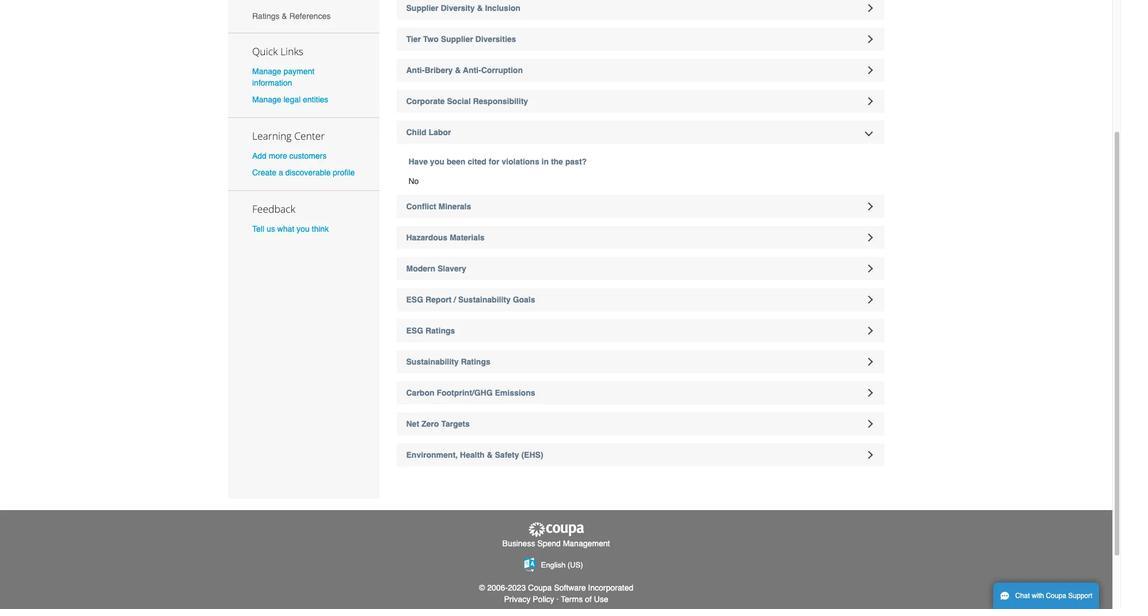 Task type: locate. For each thing, give the bounding box(es) containing it.
you
[[430, 157, 444, 166], [297, 225, 310, 234]]

environment, health & safety (ehs) heading
[[396, 444, 885, 467]]

1 vertical spatial manage
[[252, 95, 281, 104]]

chat with coupa support button
[[993, 583, 1100, 610]]

ratings up quick
[[252, 11, 280, 21]]

1 horizontal spatial supplier
[[441, 35, 473, 44]]

& right bribery
[[455, 66, 461, 75]]

tier
[[406, 35, 421, 44]]

1 horizontal spatial anti-
[[463, 66, 481, 75]]

hazardous materials button
[[396, 226, 885, 249]]

0 vertical spatial ratings
[[252, 11, 280, 21]]

2 anti- from the left
[[463, 66, 481, 75]]

manage for manage payment information
[[252, 67, 281, 76]]

0 vertical spatial manage
[[252, 67, 281, 76]]

ratings down 'report'
[[426, 327, 455, 336]]

& left references
[[282, 11, 287, 21]]

hazardous materials heading
[[396, 226, 885, 249]]

create a discoverable profile
[[252, 168, 355, 178]]

responsibility
[[473, 97, 528, 106]]

supplier right two
[[441, 35, 473, 44]]

esg inside dropdown button
[[406, 327, 423, 336]]

esg ratings
[[406, 327, 455, 336]]

manage up information
[[252, 67, 281, 76]]

add
[[252, 151, 267, 161]]

sustainability
[[458, 295, 511, 305], [406, 358, 459, 367]]

& inside anti-bribery & anti-corruption dropdown button
[[455, 66, 461, 75]]

coupa
[[528, 584, 552, 593], [1046, 593, 1067, 601]]

sustainability inside dropdown button
[[458, 295, 511, 305]]

1 vertical spatial you
[[297, 225, 310, 234]]

esg report / sustainability goals heading
[[396, 289, 885, 312]]

carbon footprint/ghg emissions heading
[[396, 382, 885, 405]]

no
[[409, 177, 419, 186]]

support
[[1068, 593, 1093, 601]]

manage payment information
[[252, 67, 315, 87]]

esg
[[406, 295, 423, 305], [406, 327, 423, 336]]

sustainability ratings heading
[[396, 351, 885, 374]]

1 vertical spatial ratings
[[426, 327, 455, 336]]

& for environment,
[[487, 451, 493, 460]]

have you been cited for violations in the past?
[[409, 157, 587, 166]]

1 horizontal spatial you
[[430, 157, 444, 166]]

& right diversity
[[477, 3, 483, 13]]

quick
[[252, 44, 278, 58]]

manage inside manage payment information
[[252, 67, 281, 76]]

1 esg from the top
[[406, 295, 423, 305]]

sustainability inside dropdown button
[[406, 358, 459, 367]]

sustainability ratings
[[406, 358, 491, 367]]

you right what on the left of page
[[297, 225, 310, 234]]

© 2006-2023 coupa software incorporated
[[479, 584, 633, 593]]

& left safety
[[487, 451, 493, 460]]

0 horizontal spatial you
[[297, 225, 310, 234]]

coupa inside button
[[1046, 593, 1067, 601]]

supplier diversity & inclusion button
[[396, 0, 885, 20]]

bribery
[[425, 66, 453, 75]]

0 horizontal spatial supplier
[[406, 3, 439, 13]]

hazardous materials
[[406, 233, 485, 242]]

1 horizontal spatial coupa
[[1046, 593, 1067, 601]]

inclusion
[[485, 3, 521, 13]]

esg report / sustainability goals button
[[396, 289, 885, 312]]

sustainability down esg ratings on the bottom left of the page
[[406, 358, 459, 367]]

modern
[[406, 264, 435, 274]]

esg ratings heading
[[396, 320, 885, 343]]

net
[[406, 420, 419, 429]]

ratings & references link
[[228, 5, 379, 27]]

been
[[447, 157, 466, 166]]

& inside environment, health & safety (ehs) dropdown button
[[487, 451, 493, 460]]

terms of use
[[561, 595, 608, 605]]

modern slavery heading
[[396, 257, 885, 280]]

safety
[[495, 451, 519, 460]]

zero
[[422, 420, 439, 429]]

esg up sustainability ratings on the left of the page
[[406, 327, 423, 336]]

coupa right 'with'
[[1046, 593, 1067, 601]]

modern slavery button
[[396, 257, 885, 280]]

labor
[[429, 128, 451, 137]]

&
[[477, 3, 483, 13], [282, 11, 287, 21], [455, 66, 461, 75], [487, 451, 493, 460]]

2006-
[[487, 584, 508, 593]]

supplier
[[406, 3, 439, 13], [441, 35, 473, 44]]

footprint/ghg
[[437, 389, 493, 398]]

esg for esg ratings
[[406, 327, 423, 336]]

0 horizontal spatial coupa
[[528, 584, 552, 593]]

coupa up policy
[[528, 584, 552, 593]]

sustainability right /
[[458, 295, 511, 305]]

anti-
[[406, 66, 425, 75], [463, 66, 481, 75]]

emissions
[[495, 389, 535, 398]]

carbon
[[406, 389, 435, 398]]

tell
[[252, 225, 264, 234]]

carbon footprint/ghg emissions button
[[396, 382, 885, 405]]

supplier diversity & inclusion
[[406, 3, 521, 13]]

1 horizontal spatial ratings
[[426, 327, 455, 336]]

anti- down 'tier' at the top left
[[406, 66, 425, 75]]

violations
[[502, 157, 539, 166]]

ratings up the carbon footprint/ghg emissions
[[461, 358, 491, 367]]

1 vertical spatial esg
[[406, 327, 423, 336]]

conflict minerals
[[406, 202, 471, 211]]

ratings for sustainability
[[461, 358, 491, 367]]

2 horizontal spatial ratings
[[461, 358, 491, 367]]

corporate social responsibility heading
[[396, 90, 885, 113]]

manage legal entities link
[[252, 95, 328, 104]]

child labor
[[406, 128, 451, 137]]

& for anti-
[[455, 66, 461, 75]]

incorporated
[[588, 584, 633, 593]]

privacy
[[504, 595, 531, 605]]

1 vertical spatial sustainability
[[406, 358, 459, 367]]

you inside button
[[297, 225, 310, 234]]

2 vertical spatial ratings
[[461, 358, 491, 367]]

supplier up two
[[406, 3, 439, 13]]

center
[[294, 129, 325, 143]]

ratings for esg
[[426, 327, 455, 336]]

esg inside dropdown button
[[406, 295, 423, 305]]

us
[[267, 225, 275, 234]]

manage
[[252, 67, 281, 76], [252, 95, 281, 104]]

2 esg from the top
[[406, 327, 423, 336]]

esg left 'report'
[[406, 295, 423, 305]]

2 manage from the top
[[252, 95, 281, 104]]

& for supplier
[[477, 3, 483, 13]]

corporate
[[406, 97, 445, 106]]

sustainability ratings button
[[396, 351, 885, 374]]

1 manage from the top
[[252, 67, 281, 76]]

you left been on the top
[[430, 157, 444, 166]]

manage legal entities
[[252, 95, 328, 104]]

manage down information
[[252, 95, 281, 104]]

0 vertical spatial sustainability
[[458, 295, 511, 305]]

goals
[[513, 295, 535, 305]]

two
[[423, 35, 439, 44]]

0 horizontal spatial anti-
[[406, 66, 425, 75]]

information
[[252, 78, 292, 87]]

materials
[[450, 233, 485, 242]]

manage for manage legal entities
[[252, 95, 281, 104]]

carbon footprint/ghg emissions
[[406, 389, 535, 398]]

anti- up corporate social responsibility
[[463, 66, 481, 75]]

& inside supplier diversity & inclusion dropdown button
[[477, 3, 483, 13]]

links
[[280, 44, 303, 58]]

ratings
[[252, 11, 280, 21], [426, 327, 455, 336], [461, 358, 491, 367]]

environment, health & safety (ehs) button
[[396, 444, 885, 467]]

terms of use link
[[561, 595, 608, 605]]

0 vertical spatial esg
[[406, 295, 423, 305]]

learning center
[[252, 129, 325, 143]]

ratings & references
[[252, 11, 331, 21]]

diversity
[[441, 3, 475, 13]]



Task type: vqa. For each thing, say whether or not it's contained in the screenshot.
navigation
no



Task type: describe. For each thing, give the bounding box(es) containing it.
business
[[503, 540, 535, 549]]

report
[[426, 295, 452, 305]]

add more customers link
[[252, 151, 327, 161]]

create a discoverable profile link
[[252, 168, 355, 178]]

privacy policy link
[[504, 595, 554, 605]]

(us)
[[568, 562, 583, 570]]

health
[[460, 451, 485, 460]]

tier two supplier diversities button
[[396, 28, 885, 51]]

manage payment information link
[[252, 67, 315, 87]]

quick links
[[252, 44, 303, 58]]

what
[[277, 225, 294, 234]]

tell us what you think button
[[252, 224, 329, 235]]

environment,
[[406, 451, 458, 460]]

payment
[[284, 67, 315, 76]]

corruption
[[481, 66, 523, 75]]

english (us)
[[541, 562, 583, 570]]

conflict
[[406, 202, 436, 211]]

©
[[479, 584, 485, 593]]

(ehs)
[[521, 451, 543, 460]]

minerals
[[439, 202, 471, 211]]

tier two supplier diversities heading
[[396, 28, 885, 51]]

diversities
[[475, 35, 516, 44]]

corporate social responsibility button
[[396, 90, 885, 113]]

terms
[[561, 595, 583, 605]]

1 anti- from the left
[[406, 66, 425, 75]]

net zero targets heading
[[396, 413, 885, 436]]

legal
[[284, 95, 301, 104]]

0 vertical spatial you
[[430, 157, 444, 166]]

hazardous
[[406, 233, 448, 242]]

software
[[554, 584, 586, 593]]

slavery
[[438, 264, 466, 274]]

in
[[542, 157, 549, 166]]

add more customers
[[252, 151, 327, 161]]

esg report / sustainability goals
[[406, 295, 535, 305]]

of
[[585, 595, 592, 605]]

/
[[454, 295, 456, 305]]

profile
[[333, 168, 355, 178]]

customers
[[289, 151, 327, 161]]

anti-bribery & anti-corruption
[[406, 66, 523, 75]]

conflict minerals button
[[396, 195, 885, 218]]

child labor heading
[[396, 121, 885, 144]]

social
[[447, 97, 471, 106]]

corporate social responsibility
[[406, 97, 528, 106]]

environment, health & safety (ehs)
[[406, 451, 543, 460]]

references
[[289, 11, 331, 21]]

more
[[269, 151, 287, 161]]

spend
[[537, 540, 561, 549]]

0 vertical spatial supplier
[[406, 3, 439, 13]]

learning
[[252, 129, 292, 143]]

coupa supplier portal image
[[528, 522, 585, 539]]

for
[[489, 157, 500, 166]]

english
[[541, 562, 566, 570]]

2023
[[508, 584, 526, 593]]

esg ratings button
[[396, 320, 885, 343]]

a
[[279, 168, 283, 178]]

chat with coupa support
[[1015, 593, 1093, 601]]

conflict minerals heading
[[396, 195, 885, 218]]

privacy policy
[[504, 595, 554, 605]]

past?
[[565, 157, 587, 166]]

discoverable
[[285, 168, 331, 178]]

child labor button
[[396, 121, 885, 144]]

supplier diversity & inclusion heading
[[396, 0, 885, 20]]

1 vertical spatial supplier
[[441, 35, 473, 44]]

tell us what you think
[[252, 225, 329, 234]]

& inside 'ratings & references' link
[[282, 11, 287, 21]]

modern slavery
[[406, 264, 466, 274]]

management
[[563, 540, 610, 549]]

tier two supplier diversities
[[406, 35, 516, 44]]

with
[[1032, 593, 1044, 601]]

cited
[[468, 157, 487, 166]]

think
[[312, 225, 329, 234]]

create
[[252, 168, 276, 178]]

esg for esg report / sustainability goals
[[406, 295, 423, 305]]

the
[[551, 157, 563, 166]]

have
[[409, 157, 428, 166]]

net zero targets
[[406, 420, 470, 429]]

net zero targets button
[[396, 413, 885, 436]]

use
[[594, 595, 608, 605]]

anti-bribery & anti-corruption button
[[396, 59, 885, 82]]

0 horizontal spatial ratings
[[252, 11, 280, 21]]

child
[[406, 128, 426, 137]]

anti-bribery & anti-corruption heading
[[396, 59, 885, 82]]



